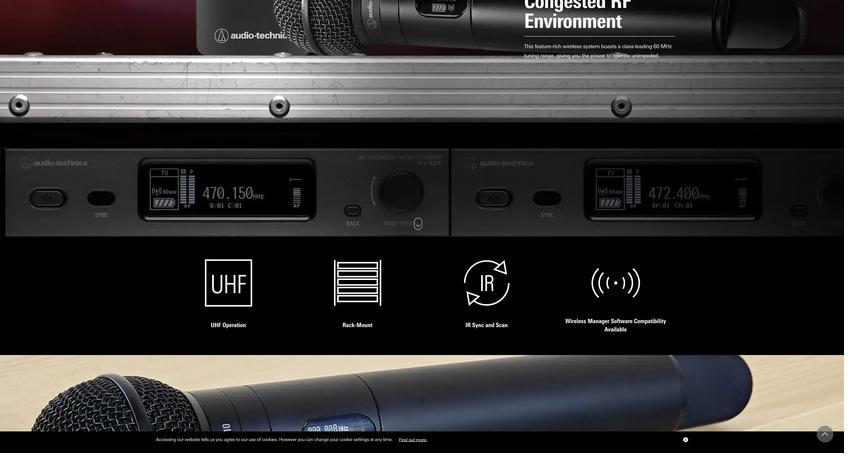 Task type: vqa. For each thing, say whether or not it's contained in the screenshot.
"Stand"
no



Task type: locate. For each thing, give the bounding box(es) containing it.
find out more. link
[[394, 435, 432, 445]]

2 horizontal spatial you
[[572, 53, 580, 59]]

mhz
[[661, 43, 672, 50]]

2 our from the left
[[241, 438, 248, 443]]

this
[[524, 43, 533, 50]]

0 horizontal spatial you
[[216, 438, 223, 443]]

to
[[607, 53, 611, 59], [236, 438, 240, 443]]

and
[[485, 322, 494, 330]]

range,
[[540, 53, 555, 59]]

the
[[582, 53, 589, 59]]

agree
[[224, 438, 235, 443]]

at
[[370, 438, 374, 443]]

you left can
[[298, 438, 305, 443]]

rack-
[[343, 322, 357, 330]]

available
[[605, 326, 627, 334]]

accessing our website tells us you agree to our use of cookies. however you can change your cookie settings at any time.
[[156, 438, 394, 443]]

0 vertical spatial to
[[607, 53, 611, 59]]

uhf
[[211, 322, 221, 330]]

to down the boasts
[[607, 53, 611, 59]]

cross image
[[684, 439, 687, 442]]

1 horizontal spatial to
[[607, 53, 611, 59]]

accessing
[[156, 438, 176, 443]]

tells
[[201, 438, 209, 443]]

you right us
[[216, 438, 223, 443]]

you
[[572, 53, 580, 59], [216, 438, 223, 443], [298, 438, 305, 443]]

operate
[[613, 53, 630, 59]]

to right agree
[[236, 438, 240, 443]]

this feature-rich wireless system boasts a class-leading 60 mhz tuning range, giving you the power to operate unimpeded.
[[524, 43, 672, 59]]

tuning
[[524, 53, 539, 59]]

website
[[185, 438, 200, 443]]

more.
[[416, 438, 427, 443]]

class-
[[622, 43, 635, 50]]

cookie
[[340, 438, 352, 443]]

settings
[[354, 438, 369, 443]]

scan
[[496, 322, 508, 330]]

0 horizontal spatial our
[[177, 438, 184, 443]]

find out more.
[[399, 438, 427, 443]]

software
[[611, 318, 633, 325]]

our
[[177, 438, 184, 443], [241, 438, 248, 443]]

our left use
[[241, 438, 248, 443]]

feature-
[[535, 43, 553, 50]]

1 horizontal spatial our
[[241, 438, 248, 443]]

can
[[306, 438, 313, 443]]

you left the the
[[572, 53, 580, 59]]

1 horizontal spatial you
[[298, 438, 305, 443]]

power
[[591, 53, 605, 59]]

0 horizontal spatial to
[[236, 438, 240, 443]]

system
[[583, 43, 600, 50]]

ir
[[465, 322, 471, 330]]

us
[[210, 438, 215, 443]]

our left website
[[177, 438, 184, 443]]



Task type: describe. For each thing, give the bounding box(es) containing it.
60
[[653, 43, 659, 50]]

to inside the "this feature-rich wireless system boasts a class-leading 60 mhz tuning range, giving you the power to operate unimpeded."
[[607, 53, 611, 59]]

operation
[[223, 322, 246, 330]]

find
[[399, 438, 407, 443]]

uhf  operation
[[211, 322, 246, 330]]

compatibility
[[634, 318, 666, 325]]

arrow up image
[[822, 432, 828, 438]]

leading
[[635, 43, 652, 50]]

you inside the "this feature-rich wireless system boasts a class-leading 60 mhz tuning range, giving you the power to operate unimpeded."
[[572, 53, 580, 59]]

1 vertical spatial to
[[236, 438, 240, 443]]

however
[[279, 438, 297, 443]]

giving
[[556, 53, 570, 59]]

mount
[[357, 322, 372, 330]]

time.
[[383, 438, 393, 443]]

boasts
[[601, 43, 616, 50]]

1 our from the left
[[177, 438, 184, 443]]

wireless manager software compatibility available
[[565, 318, 666, 334]]

cookies.
[[262, 438, 278, 443]]

your
[[330, 438, 338, 443]]

unimpeded.
[[632, 53, 659, 59]]

manager
[[588, 318, 609, 325]]

wireless
[[563, 43, 582, 50]]

of
[[257, 438, 261, 443]]

rich
[[553, 43, 561, 50]]

any
[[375, 438, 382, 443]]

wireless
[[565, 318, 586, 325]]

use
[[249, 438, 256, 443]]

rack-mount
[[343, 322, 372, 330]]

ir sync and scan
[[465, 322, 508, 330]]

sync
[[472, 322, 484, 330]]

out
[[409, 438, 415, 443]]

change
[[314, 438, 329, 443]]

a
[[618, 43, 621, 50]]



